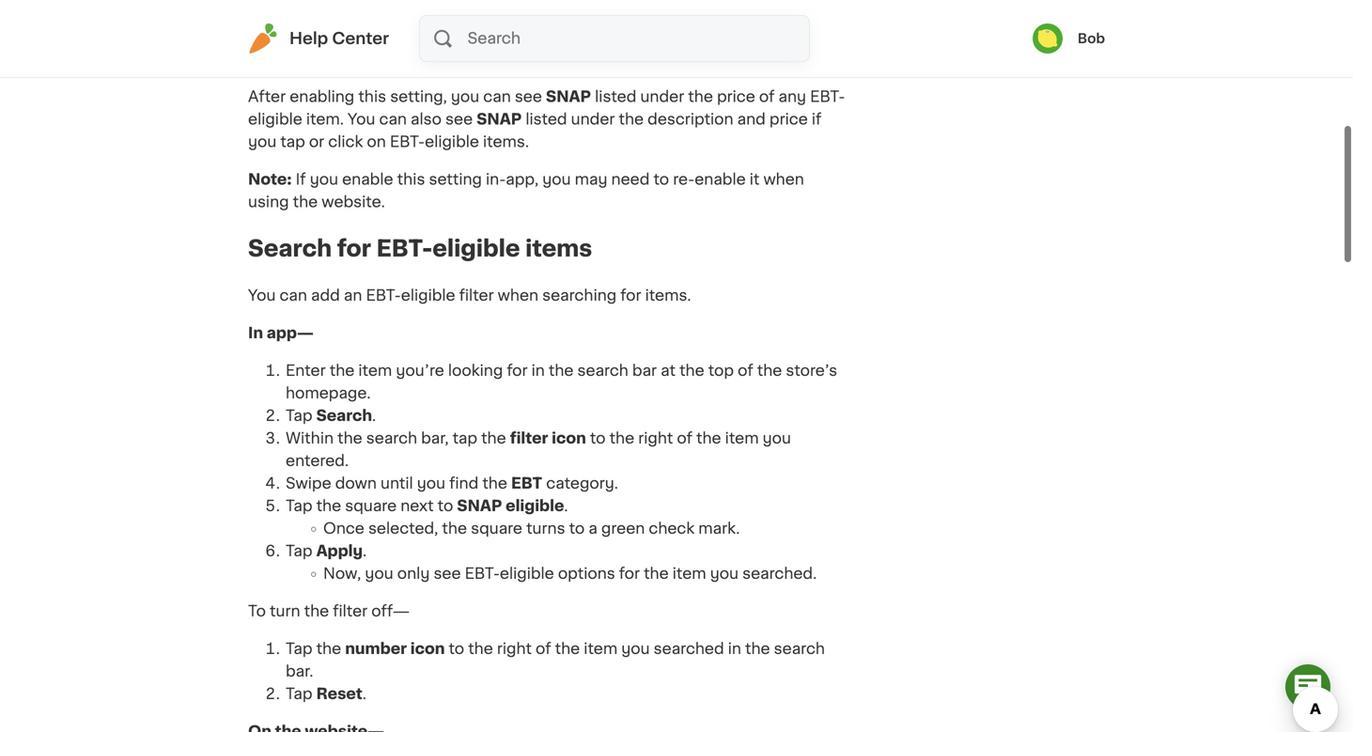 Task type: vqa. For each thing, say whether or not it's contained in the screenshot.
left this
yes



Task type: locate. For each thing, give the bounding box(es) containing it.
0 horizontal spatial green
[[421, 29, 464, 44]]

0 horizontal spatial is
[[630, 52, 642, 67]]

an right "add"
[[344, 288, 362, 303]]

0 vertical spatial tap
[[281, 134, 305, 149]]

1 horizontal spatial can
[[379, 112, 407, 127]]

in app—
[[248, 326, 314, 341]]

setting
[[652, 29, 705, 44], [573, 52, 626, 67], [429, 172, 482, 187]]

tap up bar.
[[286, 642, 313, 657]]

instacart sweepstakes rules link
[[891, 3, 1092, 37]]

you
[[348, 112, 375, 127], [248, 288, 276, 303]]

1 vertical spatial in
[[728, 642, 742, 657]]

1 horizontal spatial listed
[[595, 89, 637, 104]]

listed for description
[[526, 112, 567, 127]]

selected,
[[368, 521, 438, 536]]

when right it
[[764, 172, 805, 187]]

check
[[517, 29, 563, 44], [649, 521, 695, 536]]

tap inside listed under the description and price if you tap or click on ebt-eligible items.
[[281, 134, 305, 149]]

app,
[[506, 172, 539, 187]]

of
[[937, 47, 952, 60], [759, 89, 775, 104], [738, 363, 754, 379], [677, 431, 693, 446], [536, 642, 551, 657]]

see inside listed under the price of any ebt- eligible item. you can also see
[[446, 112, 473, 127]]

is left on.
[[709, 29, 721, 44]]

search
[[578, 363, 629, 379], [366, 431, 417, 446], [774, 642, 825, 657]]

instacart
[[891, 13, 955, 26]]

. down tap the number icon
[[363, 687, 367, 702]]

filter for icon
[[510, 431, 548, 446]]

1 vertical spatial an
[[344, 288, 362, 303]]

you up on
[[348, 112, 375, 127]]

item inside to the right of the item you entered.
[[725, 431, 759, 446]]

1 horizontal spatial under
[[641, 89, 685, 104]]

price inside listed under the description and price if you tap or click on ebt-eligible items.
[[770, 112, 808, 127]]

to inside to the right of the item you entered.
[[590, 431, 606, 446]]

an left x
[[494, 52, 512, 67]]

in right looking at the left of the page
[[532, 363, 545, 379]]

see right only
[[434, 567, 461, 582]]

1 horizontal spatial filter
[[459, 288, 494, 303]]

for right searching
[[621, 288, 642, 303]]

also
[[411, 112, 442, 127]]

snap up listed under the description and price if you tap or click on ebt-eligible items.
[[546, 89, 591, 104]]

you inside listed under the description and price if you tap or click on ebt-eligible items.
[[248, 134, 277, 149]]

a
[[504, 29, 513, 44], [589, 521, 598, 536]]

items. inside listed under the description and price if you tap or click on ebt-eligible items.
[[483, 134, 529, 149]]

1 horizontal spatial you
[[348, 112, 375, 127]]

item inside enter the item you're looking for in the search bar at the top of the store's homepage. tap search .
[[359, 363, 392, 379]]

is
[[709, 29, 721, 44], [630, 52, 642, 67]]

green inside toggle turns green with a check mark when setting is on. toggle turns gray with an x when setting is off.
[[421, 29, 464, 44]]

under inside listed under the description and price if you tap or click on ebt-eligible items.
[[571, 112, 615, 127]]

eligible down after
[[248, 112, 303, 127]]

1 tap from the top
[[286, 409, 313, 424]]

items. up at
[[645, 288, 692, 303]]

see right also
[[446, 112, 473, 127]]

1 vertical spatial under
[[571, 112, 615, 127]]

1 horizontal spatial square
[[471, 521, 523, 536]]

tap right bar,
[[453, 431, 478, 446]]

0 vertical spatial square
[[345, 499, 397, 514]]

. down category.
[[564, 499, 568, 514]]

a inside toggle turns green with a check mark when setting is on. toggle turns gray with an x when setting is off.
[[504, 29, 513, 44]]

toggle down help center
[[323, 52, 374, 67]]

a left mark
[[504, 29, 513, 44]]

square down down
[[345, 499, 397, 514]]

2 vertical spatial see
[[434, 567, 461, 582]]

.
[[372, 409, 376, 424], [564, 499, 568, 514], [363, 544, 367, 559], [363, 687, 367, 702]]

1 horizontal spatial search
[[578, 363, 629, 379]]

price inside listed under the price of any ebt- eligible item. you can also see
[[717, 89, 756, 104]]

1 horizontal spatial setting
[[573, 52, 626, 67]]

see up listed under the description and price if you tap or click on ebt-eligible items.
[[515, 89, 542, 104]]

eligible down ebt
[[506, 499, 564, 514]]

eligible down search for ebt-eligible items
[[401, 288, 456, 303]]

to right next
[[438, 499, 453, 514]]

you
[[451, 89, 480, 104], [248, 134, 277, 149], [310, 172, 338, 187], [543, 172, 571, 187], [763, 431, 791, 446], [417, 476, 446, 491], [365, 567, 394, 582], [710, 567, 739, 582], [622, 642, 650, 657]]

icon right number on the left
[[411, 642, 445, 657]]

filter up ebt
[[510, 431, 548, 446]]

1 vertical spatial items.
[[645, 288, 692, 303]]

when
[[608, 29, 648, 44], [528, 52, 569, 67], [764, 172, 805, 187], [498, 288, 539, 303]]

this down also
[[397, 172, 425, 187]]

2 toggle from the top
[[323, 52, 374, 67]]

cards
[[921, 66, 963, 79]]

right inside to the right of the item you entered.
[[639, 431, 673, 446]]

filter down now,
[[333, 604, 368, 619]]

swipe down until you find the ebt category. tap the square next to snap eligible . once selected, the square turns to a green check mark. tap apply . now, you only see ebt-eligible options for the item you searched.
[[286, 476, 817, 582]]

setting down mark
[[573, 52, 626, 67]]

the inside listed under the description and price if you tap or click on ebt-eligible items.
[[619, 112, 644, 127]]

ebt- right only
[[465, 567, 500, 582]]

1 vertical spatial toggle
[[323, 52, 374, 67]]

snap inside the swipe down until you find the ebt category. tap the square next to snap eligible . once selected, the square turns to a green check mark. tap apply . now, you only see ebt-eligible options for the item you searched.
[[457, 499, 502, 514]]

price down the any
[[770, 112, 808, 127]]

. inside enter the item you're looking for in the search bar at the top of the store's homepage. tap search .
[[372, 409, 376, 424]]

item down options
[[584, 642, 618, 657]]

2 vertical spatial setting
[[429, 172, 482, 187]]

0 horizontal spatial icon
[[411, 642, 445, 657]]

0 horizontal spatial check
[[517, 29, 563, 44]]

store's
[[786, 363, 838, 379]]

after enabling this setting, you can see snap
[[248, 89, 591, 104]]

0 vertical spatial search
[[248, 238, 332, 260]]

green up gray
[[421, 29, 464, 44]]

0 vertical spatial snap
[[546, 89, 591, 104]]

1 vertical spatial search
[[316, 409, 372, 424]]

0 vertical spatial listed
[[595, 89, 637, 104]]

you left only
[[365, 567, 394, 582]]

in right searched
[[728, 642, 742, 657]]

1 horizontal spatial price
[[770, 112, 808, 127]]

a up options
[[589, 521, 598, 536]]

1 vertical spatial can
[[379, 112, 407, 127]]

1 vertical spatial setting
[[573, 52, 626, 67]]

0 horizontal spatial filter
[[333, 604, 368, 619]]

1 vertical spatial see
[[446, 112, 473, 127]]

snap up in-
[[477, 112, 522, 127]]

items. up in-
[[483, 134, 529, 149]]

check up x
[[517, 29, 563, 44]]

1 horizontal spatial icon
[[552, 431, 586, 446]]

1 horizontal spatial an
[[494, 52, 512, 67]]

1 horizontal spatial is
[[709, 29, 721, 44]]

eligible down also
[[425, 134, 479, 149]]

turns left gray
[[378, 52, 417, 67]]

enable up website.
[[342, 172, 393, 187]]

for right options
[[619, 567, 640, 582]]

0 horizontal spatial square
[[345, 499, 397, 514]]

search down homepage.
[[316, 409, 372, 424]]

see
[[515, 89, 542, 104], [446, 112, 473, 127], [434, 567, 461, 582]]

you up in
[[248, 288, 276, 303]]

off—
[[372, 604, 410, 619]]

filter
[[459, 288, 494, 303], [510, 431, 548, 446], [333, 604, 368, 619]]

tap left apply
[[286, 544, 313, 559]]

rules
[[1053, 13, 1092, 26]]

check left mark.
[[649, 521, 695, 536]]

looking
[[448, 363, 503, 379]]

0 vertical spatial price
[[717, 89, 756, 104]]

website.
[[322, 194, 385, 209]]

icon
[[552, 431, 586, 446], [411, 642, 445, 657]]

1 horizontal spatial in
[[728, 642, 742, 657]]

icon down enter the item you're looking for in the search bar at the top of the store's homepage. tap search .
[[552, 431, 586, 446]]

1 horizontal spatial tap
[[453, 431, 478, 446]]

0 vertical spatial green
[[421, 29, 464, 44]]

1 vertical spatial turns
[[378, 52, 417, 67]]

when inside if you enable this setting in-app, you may need to re-enable it when using the website.
[[764, 172, 805, 187]]

0 horizontal spatial listed
[[526, 112, 567, 127]]

tap
[[281, 134, 305, 149], [453, 431, 478, 446]]

1 vertical spatial you
[[248, 288, 276, 303]]

square
[[345, 499, 397, 514], [471, 521, 523, 536]]

turns up setting,
[[378, 29, 417, 44]]

0 horizontal spatial a
[[504, 29, 513, 44]]

can up listed under the description and price if you tap or click on ebt-eligible items.
[[483, 89, 511, 104]]

green inside the swipe down until you find the ebt category. tap the square next to snap eligible . once selected, the square turns to a green check mark. tap apply . now, you only see ebt-eligible options for the item you searched.
[[602, 521, 645, 536]]

if
[[812, 112, 822, 127]]

eligible up the you can add an ebt-eligible filter when searching for items.
[[433, 238, 520, 260]]

gift
[[891, 66, 918, 79]]

1 horizontal spatial this
[[397, 172, 425, 187]]

listed
[[595, 89, 637, 104], [526, 112, 567, 127]]

for right looking at the left of the page
[[507, 363, 528, 379]]

to the right of the item you entered.
[[286, 431, 791, 469]]

can
[[483, 89, 511, 104], [379, 112, 407, 127], [280, 288, 307, 303]]

bar,
[[421, 431, 449, 446]]

add
[[311, 288, 340, 303]]

1 horizontal spatial green
[[602, 521, 645, 536]]

you right setting,
[[451, 89, 480, 104]]

eligible inside listed under the description and price if you tap or click on ebt-eligible items.
[[425, 134, 479, 149]]

ebt- up if
[[810, 89, 846, 104]]

for
[[337, 238, 371, 260], [621, 288, 642, 303], [507, 363, 528, 379], [619, 567, 640, 582]]

a inside the swipe down until you find the ebt category. tap the square next to snap eligible . once selected, the square turns to a green check mark. tap apply . now, you only see ebt-eligible options for the item you searched.
[[589, 521, 598, 536]]

1 vertical spatial filter
[[510, 431, 548, 446]]

item inside the swipe down until you find the ebt category. tap the square next to snap eligible . once selected, the square turns to a green check mark. tap apply . now, you only see ebt-eligible options for the item you searched.
[[673, 567, 707, 582]]

eligible inside listed under the price of any ebt- eligible item. you can also see
[[248, 112, 303, 127]]

0 vertical spatial search
[[578, 363, 629, 379]]

search left bar,
[[366, 431, 417, 446]]

1 horizontal spatial a
[[589, 521, 598, 536]]

3 tap from the top
[[286, 544, 313, 559]]

0 vertical spatial icon
[[552, 431, 586, 446]]

terms of promos, credits, & gift cards
[[891, 47, 1086, 79]]

you up note: at left top
[[248, 134, 277, 149]]

0 vertical spatial items.
[[483, 134, 529, 149]]

to down category.
[[569, 521, 585, 536]]

1 vertical spatial is
[[630, 52, 642, 67]]

snap down find
[[457, 499, 502, 514]]

setting left in-
[[429, 172, 482, 187]]

filter down search for ebt-eligible items
[[459, 288, 494, 303]]

listed up app,
[[526, 112, 567, 127]]

to right number on the left
[[449, 642, 465, 657]]

setting up the "off."
[[652, 29, 705, 44]]

under
[[641, 89, 685, 104], [571, 112, 615, 127]]

square down ebt
[[471, 521, 523, 536]]

tap down bar.
[[286, 687, 313, 702]]

0 vertical spatial in
[[532, 363, 545, 379]]

under inside listed under the price of any ebt- eligible item. you can also see
[[641, 89, 685, 104]]

2 horizontal spatial setting
[[652, 29, 705, 44]]

x
[[516, 52, 525, 67]]

is left the "off."
[[630, 52, 642, 67]]

this up on
[[358, 89, 386, 104]]

0 vertical spatial setting
[[652, 29, 705, 44]]

enable left it
[[695, 172, 746, 187]]

any
[[779, 89, 807, 104]]

of inside listed under the price of any ebt- eligible item. you can also see
[[759, 89, 775, 104]]

promos,
[[955, 47, 1012, 60]]

search down searched.
[[774, 642, 825, 657]]

under up may
[[571, 112, 615, 127]]

0 vertical spatial a
[[504, 29, 513, 44]]

0 horizontal spatial right
[[497, 642, 532, 657]]

to up category.
[[590, 431, 606, 446]]

1 vertical spatial check
[[649, 521, 695, 536]]

0 horizontal spatial tap
[[281, 134, 305, 149]]

2 vertical spatial snap
[[457, 499, 502, 514]]

item down top
[[725, 431, 759, 446]]

0 vertical spatial filter
[[459, 288, 494, 303]]

snap
[[546, 89, 591, 104], [477, 112, 522, 127], [457, 499, 502, 514]]

for inside enter the item you're looking for in the search bar at the top of the store's homepage. tap search .
[[507, 363, 528, 379]]

bar
[[633, 363, 657, 379]]

you left may
[[543, 172, 571, 187]]

you down the store's
[[763, 431, 791, 446]]

0 horizontal spatial setting
[[429, 172, 482, 187]]

2 horizontal spatial search
[[774, 642, 825, 657]]

1 vertical spatial a
[[589, 521, 598, 536]]

0 vertical spatial you
[[348, 112, 375, 127]]

item left you're
[[359, 363, 392, 379]]

1 vertical spatial right
[[497, 642, 532, 657]]

tap down swipe
[[286, 499, 313, 514]]

1 vertical spatial this
[[397, 172, 425, 187]]

0 horizontal spatial in
[[532, 363, 545, 379]]

0 horizontal spatial price
[[717, 89, 756, 104]]

terms of promos, credits, & gift cards link
[[891, 37, 1106, 89]]

under up description
[[641, 89, 685, 104]]

&
[[1074, 47, 1086, 60]]

can left "add"
[[280, 288, 307, 303]]

to
[[654, 172, 669, 187], [590, 431, 606, 446], [438, 499, 453, 514], [569, 521, 585, 536], [449, 642, 465, 657]]

0 horizontal spatial under
[[571, 112, 615, 127]]

0 vertical spatial under
[[641, 89, 685, 104]]

terms
[[891, 47, 934, 60]]

to left re-
[[654, 172, 669, 187]]

with
[[468, 29, 500, 44], [458, 52, 490, 67]]

enter the item you're looking for in the search bar at the top of the store's homepage. tap search .
[[286, 363, 838, 424]]

item down mark.
[[673, 567, 707, 582]]

0 vertical spatial right
[[639, 431, 673, 446]]

0 horizontal spatial can
[[280, 288, 307, 303]]

0 vertical spatial toggle
[[323, 29, 374, 44]]

0 vertical spatial is
[[709, 29, 721, 44]]

0 horizontal spatial this
[[358, 89, 386, 104]]

ebt- down also
[[390, 134, 425, 149]]

toggle
[[323, 29, 374, 44], [323, 52, 374, 67]]

1 vertical spatial listed
[[526, 112, 567, 127]]

you left searched
[[622, 642, 650, 657]]

user avatar image
[[1033, 24, 1063, 54]]

right inside to the right of the item you searched in the search bar.
[[497, 642, 532, 657]]

search down using
[[248, 238, 332, 260]]

2 vertical spatial search
[[774, 642, 825, 657]]

toggle up "enabling"
[[323, 29, 374, 44]]

0 horizontal spatial you
[[248, 288, 276, 303]]

0 vertical spatial this
[[358, 89, 386, 104]]

of inside enter the item you're looking for in the search bar at the top of the store's homepage. tap search .
[[738, 363, 754, 379]]

of inside to the right of the item you entered.
[[677, 431, 693, 446]]

listed down "search" search field
[[595, 89, 637, 104]]

ebt-
[[810, 89, 846, 104], [390, 134, 425, 149], [377, 238, 433, 260], [366, 288, 401, 303], [465, 567, 500, 582]]

listed inside listed under the price of any ebt- eligible item. you can also see
[[595, 89, 637, 104]]

tap reset .
[[286, 687, 367, 702]]

0 horizontal spatial enable
[[342, 172, 393, 187]]

1 horizontal spatial enable
[[695, 172, 746, 187]]

category.
[[546, 476, 619, 491]]

1 vertical spatial price
[[770, 112, 808, 127]]

turns down ebt
[[527, 521, 565, 536]]

green
[[421, 29, 464, 44], [602, 521, 645, 536]]

tap up within
[[286, 409, 313, 424]]

items.
[[483, 134, 529, 149], [645, 288, 692, 303]]

if you enable this setting in-app, you may need to re-enable it when using the website.
[[248, 172, 805, 209]]

0 vertical spatial an
[[494, 52, 512, 67]]

0 horizontal spatial search
[[366, 431, 417, 446]]

listed inside listed under the description and price if you tap or click on ebt-eligible items.
[[526, 112, 567, 127]]

2 vertical spatial turns
[[527, 521, 565, 536]]

with right gray
[[458, 52, 490, 67]]

filter for when
[[459, 288, 494, 303]]

1 toggle from the top
[[323, 29, 374, 44]]

1 vertical spatial green
[[602, 521, 645, 536]]

price
[[717, 89, 756, 104], [770, 112, 808, 127]]

price up the and
[[717, 89, 756, 104]]

after
[[248, 89, 286, 104]]

with up after enabling this setting, you can see snap
[[468, 29, 500, 44]]

on
[[367, 134, 386, 149]]

2 horizontal spatial can
[[483, 89, 511, 104]]

search left bar
[[578, 363, 629, 379]]

1 horizontal spatial check
[[649, 521, 695, 536]]

enable
[[342, 172, 393, 187], [695, 172, 746, 187]]



Task type: describe. For each thing, give the bounding box(es) containing it.
help center link
[[248, 24, 389, 54]]

see inside the swipe down until you find the ebt category. tap the square next to snap eligible . once selected, the square turns to a green check mark. tap apply . now, you only see ebt-eligible options for the item you searched.
[[434, 567, 461, 582]]

the inside listed under the price of any ebt- eligible item. you can also see
[[688, 89, 713, 104]]

mark.
[[699, 521, 740, 536]]

bob link
[[1033, 24, 1106, 54]]

once
[[323, 521, 365, 536]]

on.
[[725, 29, 748, 44]]

Search search field
[[466, 16, 809, 61]]

next
[[401, 499, 434, 514]]

of inside terms of promos, credits, & gift cards
[[937, 47, 952, 60]]

in
[[248, 326, 263, 341]]

need
[[612, 172, 650, 187]]

re-
[[673, 172, 695, 187]]

1 vertical spatial search
[[366, 431, 417, 446]]

when up the "off."
[[608, 29, 648, 44]]

tap inside enter the item you're looking for in the search bar at the top of the store's homepage. tap search .
[[286, 409, 313, 424]]

you inside to the right of the item you entered.
[[763, 431, 791, 446]]

using
[[248, 194, 289, 209]]

you're
[[396, 363, 444, 379]]

0 vertical spatial with
[[468, 29, 500, 44]]

searched.
[[743, 567, 817, 582]]

1 vertical spatial tap
[[453, 431, 478, 446]]

0 horizontal spatial an
[[344, 288, 362, 303]]

can inside listed under the price of any ebt- eligible item. you can also see
[[379, 112, 407, 127]]

you down mark.
[[710, 567, 739, 582]]

down
[[335, 476, 377, 491]]

check inside toggle turns green with a check mark when setting is on. toggle turns gray with an x when setting is off.
[[517, 29, 563, 44]]

ebt- right "add"
[[366, 288, 401, 303]]

1 vertical spatial snap
[[477, 112, 522, 127]]

enabling
[[290, 89, 355, 104]]

or
[[309, 134, 325, 149]]

5 tap from the top
[[286, 687, 313, 702]]

bar.
[[286, 664, 313, 679]]

options
[[558, 567, 615, 582]]

if
[[296, 172, 306, 187]]

help center
[[290, 31, 389, 47]]

toggle turns green with a check mark when setting is on. toggle turns gray with an x when setting is off.
[[323, 29, 748, 67]]

at
[[661, 363, 676, 379]]

when right x
[[528, 52, 569, 67]]

search inside enter the item you're looking for in the search bar at the top of the store's homepage. tap search .
[[316, 409, 372, 424]]

of inside to the right of the item you searched in the search bar.
[[536, 642, 551, 657]]

0 vertical spatial turns
[[378, 29, 417, 44]]

eligible left options
[[500, 567, 554, 582]]

off.
[[646, 52, 671, 67]]

in inside enter the item you're looking for in the search bar at the top of the store's homepage. tap search .
[[532, 363, 545, 379]]

find
[[449, 476, 479, 491]]

gray
[[421, 52, 454, 67]]

. down the once
[[363, 544, 367, 559]]

1 horizontal spatial items.
[[645, 288, 692, 303]]

ebt- inside listed under the description and price if you tap or click on ebt-eligible items.
[[390, 134, 425, 149]]

tap the number icon
[[286, 642, 445, 657]]

description
[[648, 112, 734, 127]]

to the right of the item you searched in the search bar.
[[286, 642, 825, 679]]

note:
[[248, 172, 292, 187]]

top
[[709, 363, 734, 379]]

help
[[290, 31, 328, 47]]

to inside if you enable this setting in-app, you may need to re-enable it when using the website.
[[654, 172, 669, 187]]

1 vertical spatial with
[[458, 52, 490, 67]]

2 vertical spatial can
[[280, 288, 307, 303]]

only
[[397, 567, 430, 582]]

right for tap the number icon
[[497, 642, 532, 657]]

4 tap from the top
[[286, 642, 313, 657]]

2 tap from the top
[[286, 499, 313, 514]]

swipe
[[286, 476, 332, 491]]

item inside to the right of the item you searched in the search bar.
[[584, 642, 618, 657]]

bob
[[1078, 32, 1106, 45]]

item.
[[306, 112, 344, 127]]

within
[[286, 431, 334, 446]]

to turn the filter off—
[[248, 604, 410, 619]]

reset
[[316, 687, 363, 702]]

instacart sweepstakes rules
[[891, 13, 1092, 26]]

for inside the swipe down until you find the ebt category. tap the square next to snap eligible . once selected, the square turns to a green check mark. tap apply . now, you only see ebt-eligible options for the item you searched.
[[619, 567, 640, 582]]

you inside listed under the price of any ebt- eligible item. you can also see
[[348, 112, 375, 127]]

you can add an ebt-eligible filter when searching for items.
[[248, 288, 692, 303]]

ebt- inside the swipe down until you find the ebt category. tap the square next to snap eligible . once selected, the square turns to a green check mark. tap apply . now, you only see ebt-eligible options for the item you searched.
[[465, 567, 500, 582]]

setting inside if you enable this setting in-app, you may need to re-enable it when using the website.
[[429, 172, 482, 187]]

this inside if you enable this setting in-app, you may need to re-enable it when using the website.
[[397, 172, 425, 187]]

for down website.
[[337, 238, 371, 260]]

in-
[[486, 172, 506, 187]]

ebt- down website.
[[377, 238, 433, 260]]

2 enable from the left
[[695, 172, 746, 187]]

app—
[[267, 326, 314, 341]]

to
[[248, 604, 266, 619]]

center
[[332, 31, 389, 47]]

the inside if you enable this setting in-app, you may need to re-enable it when using the website.
[[293, 194, 318, 209]]

check inside the swipe down until you find the ebt category. tap the square next to snap eligible . once selected, the square turns to a green check mark. tap apply . now, you only see ebt-eligible options for the item you searched.
[[649, 521, 695, 536]]

entered.
[[286, 454, 349, 469]]

now,
[[323, 567, 361, 582]]

instacart image
[[248, 24, 278, 54]]

searched
[[654, 642, 724, 657]]

enter
[[286, 363, 326, 379]]

2 vertical spatial filter
[[333, 604, 368, 619]]

sweepstakes
[[958, 13, 1050, 26]]

may
[[575, 172, 608, 187]]

an inside toggle turns green with a check mark when setting is on. toggle turns gray with an x when setting is off.
[[494, 52, 512, 67]]

apply
[[316, 544, 363, 559]]

in inside to the right of the item you searched in the search bar.
[[728, 642, 742, 657]]

until
[[381, 476, 413, 491]]

within the search bar, tap the filter icon
[[286, 431, 586, 446]]

ebt- inside listed under the price of any ebt- eligible item. you can also see
[[810, 89, 846, 104]]

click
[[328, 134, 363, 149]]

listed for price
[[595, 89, 637, 104]]

0 vertical spatial can
[[483, 89, 511, 104]]

searching
[[543, 288, 617, 303]]

1 enable from the left
[[342, 172, 393, 187]]

mark
[[566, 29, 604, 44]]

items
[[526, 238, 593, 260]]

and
[[738, 112, 766, 127]]

to inside to the right of the item you searched in the search bar.
[[449, 642, 465, 657]]

1 vertical spatial icon
[[411, 642, 445, 657]]

credits,
[[1015, 47, 1071, 60]]

under for price
[[641, 89, 685, 104]]

search inside enter the item you're looking for in the search bar at the top of the store's homepage. tap search .
[[578, 363, 629, 379]]

when left searching
[[498, 288, 539, 303]]

you up next
[[417, 476, 446, 491]]

search inside to the right of the item you searched in the search bar.
[[774, 642, 825, 657]]

it
[[750, 172, 760, 187]]

turn
[[270, 604, 300, 619]]

listed under the price of any ebt- eligible item. you can also see
[[248, 89, 846, 127]]

search for ebt-eligible items
[[248, 238, 593, 260]]

homepage.
[[286, 386, 371, 401]]

you right if on the top of page
[[310, 172, 338, 187]]

right for within the search bar, tap the filter icon
[[639, 431, 673, 446]]

listed under the description and price if you tap or click on ebt-eligible items.
[[248, 112, 822, 149]]

setting,
[[390, 89, 447, 104]]

under for description
[[571, 112, 615, 127]]

0 vertical spatial see
[[515, 89, 542, 104]]

you inside to the right of the item you searched in the search bar.
[[622, 642, 650, 657]]

1 vertical spatial square
[[471, 521, 523, 536]]

turns inside the swipe down until you find the ebt category. tap the square next to snap eligible . once selected, the square turns to a green check mark. tap apply . now, you only see ebt-eligible options for the item you searched.
[[527, 521, 565, 536]]

number
[[345, 642, 407, 657]]

ebt
[[511, 476, 543, 491]]



